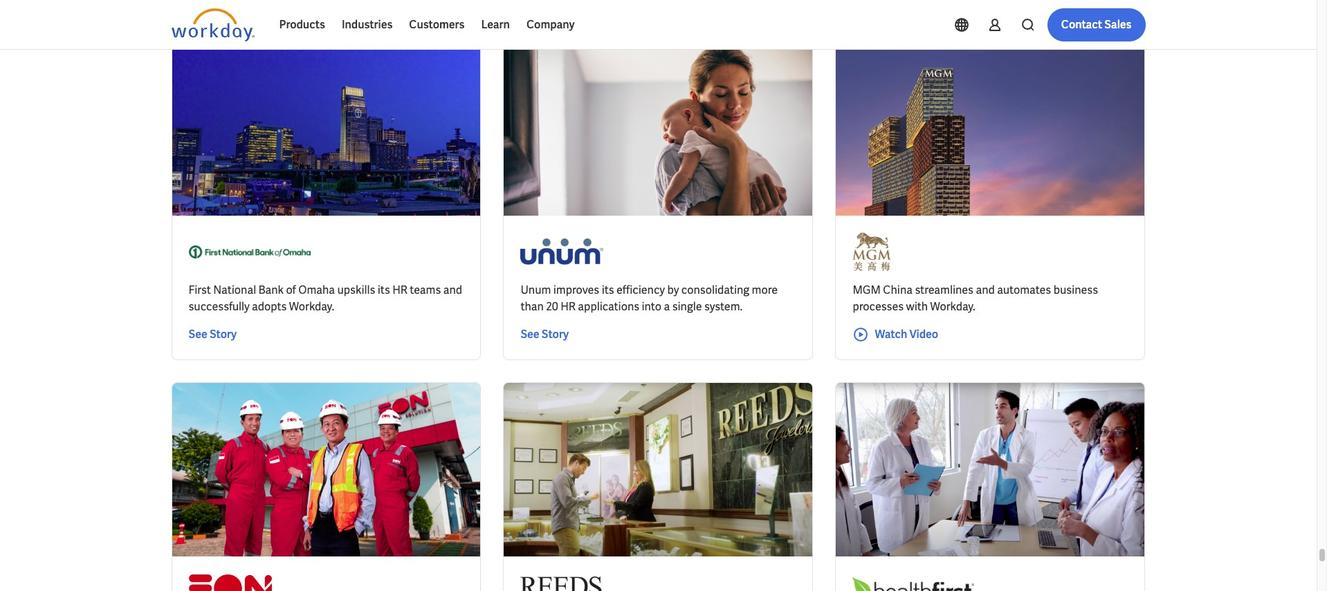 Task type: describe. For each thing, give the bounding box(es) containing it.
see story link for first national bank of omaha upskills its hr teams and successfully adopts workday.
[[189, 327, 237, 343]]

unum image
[[521, 233, 604, 271]]

teams
[[410, 283, 441, 298]]

contact sales
[[1062, 17, 1132, 32]]

workday. inside first national bank of omaha upskills its hr teams and successfully adopts workday.
[[289, 300, 334, 314]]

story for applications
[[542, 328, 569, 342]]

video
[[910, 328, 939, 342]]

automates
[[997, 283, 1052, 298]]

watch video
[[875, 328, 939, 342]]

its inside unum improves its efficiency by consolidating more than 20 hr applications into a single system.
[[602, 283, 614, 298]]

star-eon asia pte ltd image
[[189, 574, 272, 592]]

see story link for unum improves its efficiency by consolidating more than 20 hr applications into a single system.
[[521, 327, 569, 343]]

see story for unum improves its efficiency by consolidating more than 20 hr applications into a single system.
[[521, 328, 569, 342]]

company button
[[518, 8, 583, 42]]

business
[[342, 15, 382, 28]]

processes
[[853, 300, 904, 314]]

company
[[527, 17, 575, 32]]

reeds jewelers, inc. image
[[521, 574, 604, 592]]

more button
[[464, 8, 526, 35]]

into
[[642, 300, 662, 314]]

see for first national bank of omaha upskills its hr teams and successfully adopts workday.
[[189, 328, 207, 342]]

with
[[906, 300, 928, 314]]

consolidating
[[682, 283, 750, 298]]

system.
[[705, 300, 743, 314]]

upskills
[[337, 283, 375, 298]]

bank
[[259, 283, 284, 298]]

watch video link
[[853, 327, 939, 343]]

streamlines
[[915, 283, 974, 298]]

and inside first national bank of omaha upskills its hr teams and successfully adopts workday.
[[444, 283, 462, 298]]

healthfirst (hf management services, llc) image
[[853, 574, 975, 592]]

unum improves its efficiency by consolidating more than 20 hr applications into a single system.
[[521, 283, 778, 314]]

adopts
[[252, 300, 287, 314]]

single
[[673, 300, 702, 314]]

business
[[1054, 283, 1098, 298]]

industries
[[342, 17, 393, 32]]

watch
[[875, 328, 908, 342]]

topic
[[182, 15, 206, 28]]

story for successfully
[[210, 328, 237, 342]]

omaha
[[298, 283, 335, 298]]

efficiency
[[617, 283, 665, 298]]

applications
[[578, 300, 640, 314]]



Task type: locate. For each thing, give the bounding box(es) containing it.
1 horizontal spatial story
[[542, 328, 569, 342]]

and inside mgm china streamlines and automates business processes with workday.
[[976, 283, 995, 298]]

and right the teams
[[444, 283, 462, 298]]

of
[[286, 283, 296, 298]]

mgm
[[853, 283, 881, 298]]

learn button
[[473, 8, 518, 42]]

first national bank of omaha image
[[189, 233, 310, 271]]

industry button
[[245, 8, 320, 35]]

0 vertical spatial hr
[[393, 283, 408, 298]]

topic button
[[171, 8, 234, 35]]

unum
[[521, 283, 551, 298]]

hr
[[393, 283, 408, 298], [561, 300, 576, 314]]

more
[[475, 15, 498, 28]]

1 vertical spatial hr
[[561, 300, 576, 314]]

clear
[[541, 15, 564, 28]]

learn
[[481, 17, 510, 32]]

0 horizontal spatial see
[[189, 328, 207, 342]]

1 horizontal spatial hr
[[561, 300, 576, 314]]

see story for first national bank of omaha upskills its hr teams and successfully adopts workday.
[[189, 328, 237, 342]]

0 horizontal spatial hr
[[393, 283, 408, 298]]

mgm china streamlines and automates business processes with workday.
[[853, 283, 1098, 314]]

Search Customer Stories text field
[[949, 9, 1119, 33]]

business outcome button
[[331, 8, 453, 35]]

hr right 20
[[561, 300, 576, 314]]

see story link down 20
[[521, 327, 569, 343]]

0 horizontal spatial story
[[210, 328, 237, 342]]

more
[[752, 283, 778, 298]]

see down than
[[521, 328, 540, 342]]

1 horizontal spatial workday.
[[931, 300, 976, 314]]

and
[[444, 283, 462, 298], [976, 283, 995, 298]]

2 see story link from the left
[[521, 327, 569, 343]]

2 see from the left
[[521, 328, 540, 342]]

0 horizontal spatial and
[[444, 283, 462, 298]]

story
[[210, 328, 237, 342], [542, 328, 569, 342]]

2 its from the left
[[602, 283, 614, 298]]

contact
[[1062, 17, 1103, 32]]

1 see from the left
[[189, 328, 207, 342]]

by
[[668, 283, 679, 298]]

improves
[[554, 283, 600, 298]]

see story down 20
[[521, 328, 569, 342]]

0 horizontal spatial see story link
[[189, 327, 237, 343]]

1 workday. from the left
[[289, 300, 334, 314]]

1 its from the left
[[378, 283, 390, 298]]

see
[[189, 328, 207, 342], [521, 328, 540, 342]]

national
[[213, 283, 256, 298]]

workday. down omaha
[[289, 300, 334, 314]]

business outcome
[[342, 15, 425, 28]]

story down successfully
[[210, 328, 237, 342]]

go to the homepage image
[[171, 8, 254, 42]]

story down 20
[[542, 328, 569, 342]]

1 horizontal spatial see
[[521, 328, 540, 342]]

hr inside first national bank of omaha upskills its hr teams and successfully adopts workday.
[[393, 283, 408, 298]]

1 see story link from the left
[[189, 327, 237, 343]]

workday. inside mgm china streamlines and automates business processes with workday.
[[931, 300, 976, 314]]

1 horizontal spatial see story link
[[521, 327, 569, 343]]

see story link
[[189, 327, 237, 343], [521, 327, 569, 343]]

first
[[189, 283, 211, 298]]

1 and from the left
[[444, 283, 462, 298]]

0 horizontal spatial see story
[[189, 328, 237, 342]]

products
[[279, 17, 325, 32]]

outcome
[[384, 15, 425, 28]]

customers button
[[401, 8, 473, 42]]

clear all button
[[537, 8, 582, 35]]

its
[[378, 283, 390, 298], [602, 283, 614, 298]]

1 horizontal spatial its
[[602, 283, 614, 298]]

industries button
[[334, 8, 401, 42]]

1 story from the left
[[210, 328, 237, 342]]

its right upskills at the left of page
[[378, 283, 390, 298]]

1 horizontal spatial see story
[[521, 328, 569, 342]]

sales
[[1105, 17, 1132, 32]]

2 story from the left
[[542, 328, 569, 342]]

customers
[[409, 17, 465, 32]]

see story down successfully
[[189, 328, 237, 342]]

all
[[566, 15, 578, 28]]

see down successfully
[[189, 328, 207, 342]]

hr left the teams
[[393, 283, 408, 298]]

mgm grand paradise limited image
[[853, 233, 891, 271]]

1 see story from the left
[[189, 328, 237, 342]]

than
[[521, 300, 544, 314]]

products button
[[271, 8, 334, 42]]

2 workday. from the left
[[931, 300, 976, 314]]

0 horizontal spatial its
[[378, 283, 390, 298]]

china
[[883, 283, 913, 298]]

hr inside unum improves its efficiency by consolidating more than 20 hr applications into a single system.
[[561, 300, 576, 314]]

contact sales link
[[1048, 8, 1146, 42]]

successfully
[[189, 300, 250, 314]]

1 horizontal spatial and
[[976, 283, 995, 298]]

clear all
[[541, 15, 578, 28]]

and left automates
[[976, 283, 995, 298]]

0 horizontal spatial workday.
[[289, 300, 334, 314]]

see story
[[189, 328, 237, 342], [521, 328, 569, 342]]

see story link down successfully
[[189, 327, 237, 343]]

first national bank of omaha upskills its hr teams and successfully adopts workday.
[[189, 283, 462, 314]]

its inside first national bank of omaha upskills its hr teams and successfully adopts workday.
[[378, 283, 390, 298]]

industry
[[256, 15, 293, 28]]

20
[[546, 300, 558, 314]]

workday.
[[289, 300, 334, 314], [931, 300, 976, 314]]

workday. down streamlines
[[931, 300, 976, 314]]

2 and from the left
[[976, 283, 995, 298]]

a
[[664, 300, 670, 314]]

its up applications
[[602, 283, 614, 298]]

see for unum improves its efficiency by consolidating more than 20 hr applications into a single system.
[[521, 328, 540, 342]]

2 see story from the left
[[521, 328, 569, 342]]



Task type: vqa. For each thing, say whether or not it's contained in the screenshot.
EARLY
no



